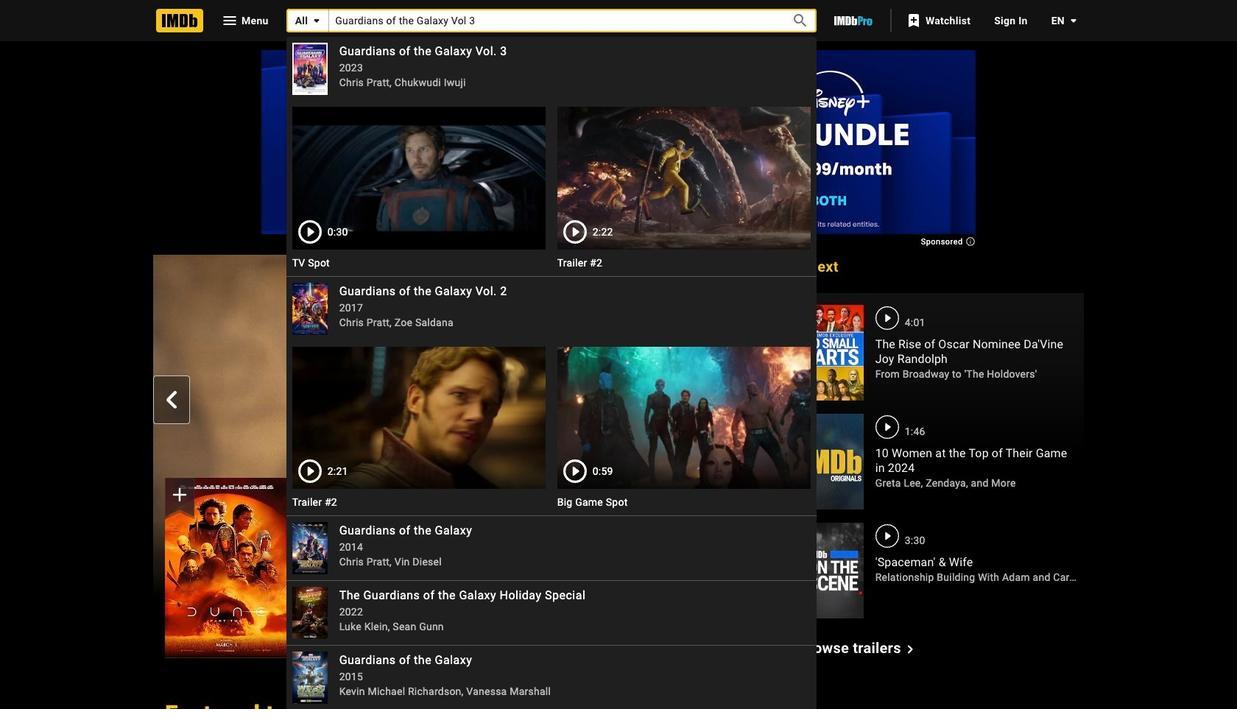 Task type: vqa. For each thing, say whether or not it's contained in the screenshot.
'Help Center' link
no



Task type: locate. For each thing, give the bounding box(es) containing it.
None field
[[286, 9, 817, 709]]

Search IMDb text field
[[329, 9, 775, 32]]

list box
[[286, 37, 817, 709]]

sponsored content section
[[261, 50, 976, 245]]

arrow drop down image
[[308, 12, 326, 29], [1065, 12, 1083, 29]]

tv spot image
[[292, 107, 546, 249]]

0 horizontal spatial trailer #2 image
[[292, 347, 546, 489]]

guardians of the galaxy image down the guardians of the galaxy holiday special image
[[292, 652, 327, 704]]

1 horizontal spatial arrow drop down image
[[1065, 12, 1083, 29]]

the guardians of the galaxy holiday special image
[[292, 587, 327, 639]]

1 arrow drop down image from the left
[[308, 12, 326, 29]]

0 vertical spatial guardians of the galaxy image
[[292, 522, 327, 575]]

None search field
[[286, 9, 817, 709]]

submit search image
[[792, 12, 810, 30]]

guardians of the galaxy image
[[292, 522, 327, 575], [292, 652, 327, 704]]

1 vertical spatial guardians of the galaxy image
[[292, 652, 327, 704]]

trailer #2 image
[[557, 107, 811, 249], [292, 347, 546, 489]]

chevron left inline image
[[163, 391, 180, 409]]

dune: part two image
[[165, 478, 287, 658], [165, 478, 287, 658]]

chevron right image
[[901, 640, 919, 658]]

0 horizontal spatial arrow drop down image
[[308, 12, 326, 29]]

guardians of the galaxy vol. 2 image
[[292, 283, 327, 335]]

the eyes of 'dune: part two' image
[[153, 255, 778, 607]]

group
[[292, 107, 546, 249], [557, 107, 811, 249], [153, 255, 778, 658], [292, 347, 546, 489], [557, 347, 811, 489], [165, 478, 287, 658]]

guardians of the galaxy image up the guardians of the galaxy holiday special image
[[292, 522, 327, 575]]

1 horizontal spatial trailer #2 image
[[557, 107, 811, 249]]

#315 - da'vine joy randolph image
[[799, 305, 864, 401]]

the eyes of 'dune: part two' element
[[153, 255, 778, 658]]



Task type: describe. For each thing, give the bounding box(es) containing it.
10 women at the top of their game in 2024 image
[[799, 414, 864, 510]]

1 vertical spatial trailer #2 image
[[292, 347, 546, 489]]

guardians of the galaxy vol. 3 image
[[292, 43, 327, 95]]

1 guardians of the galaxy image from the top
[[292, 522, 327, 575]]

home image
[[156, 9, 203, 32]]

0 vertical spatial trailer #2 image
[[557, 107, 811, 249]]

2 guardians of the galaxy image from the top
[[292, 652, 327, 704]]

big game spot image
[[557, 347, 811, 489]]

spaceman image
[[799, 523, 864, 619]]

watchlist image
[[905, 12, 923, 29]]

2 arrow drop down image from the left
[[1065, 12, 1083, 29]]

menu image
[[221, 12, 239, 29]]

chevron right inline image
[[751, 391, 769, 409]]



